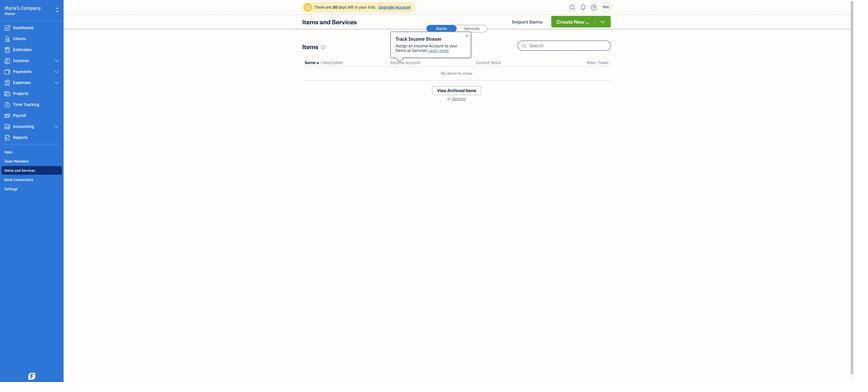 Task type: vqa. For each thing, say whether or not it's contained in the screenshot.
Get
no



Task type: describe. For each thing, give the bounding box(es) containing it.
owner
[[5, 12, 15, 16]]

chevrondown image
[[600, 19, 606, 25]]

track
[[396, 36, 408, 42]]

new
[[574, 18, 585, 25]]

services up close icon
[[464, 26, 480, 31]]

estimates link
[[1, 45, 62, 55]]

income account
[[391, 60, 420, 65]]

stock
[[491, 60, 501, 65]]

income inside the "assign an income account to your items or services"
[[414, 43, 428, 49]]

payment image
[[4, 69, 11, 75]]

payments link
[[1, 67, 62, 77]]

time tracking
[[13, 102, 39, 107]]

create new …
[[557, 18, 589, 25]]

1 horizontal spatial and
[[320, 18, 331, 26]]

items inside view archived items or deleted
[[466, 88, 477, 93]]

estimates
[[13, 47, 32, 52]]

import
[[512, 18, 529, 25]]

chevron large down image
[[54, 70, 59, 74]]

view archived items or deleted
[[437, 88, 477, 101]]

create
[[557, 18, 573, 25]]

no items to show.
[[441, 71, 473, 76]]

current stock
[[476, 60, 501, 65]]

maria's
[[5, 5, 20, 11]]

show.
[[463, 71, 473, 76]]

invoices link
[[1, 56, 62, 66]]

mw
[[603, 5, 609, 9]]

time tracking link
[[1, 100, 62, 110]]

team members link
[[1, 157, 62, 166]]

services inside main 'element'
[[22, 169, 35, 173]]

items
[[447, 71, 457, 76]]

report image
[[4, 135, 11, 141]]

bank
[[4, 178, 13, 182]]

track income stream
[[396, 36, 442, 42]]

account inside the "assign an income account to your items or services"
[[429, 43, 444, 49]]

team
[[4, 159, 13, 164]]

…
[[586, 18, 589, 25]]

2 / from the left
[[596, 60, 598, 65]]

description link
[[322, 60, 343, 65]]

view
[[437, 88, 447, 93]]

items left info icon
[[303, 42, 319, 50]]

learn more
[[428, 48, 449, 53]]

items down the crown image
[[303, 18, 319, 26]]

notifications image
[[579, 1, 588, 13]]

stream
[[426, 36, 442, 42]]

clients link
[[1, 34, 62, 44]]

apps link
[[1, 148, 62, 156]]

tracking
[[23, 102, 39, 107]]

1 horizontal spatial to
[[458, 71, 462, 76]]

payments
[[13, 69, 32, 74]]

description
[[322, 60, 343, 65]]

Search text field
[[530, 41, 611, 50]]

learn more link
[[428, 48, 449, 53]]

deleted
[[452, 96, 466, 101]]

name link
[[305, 60, 320, 65]]

clients
[[13, 36, 26, 41]]

money image
[[4, 113, 11, 119]]

name
[[305, 60, 316, 65]]

items up stream at top
[[436, 26, 447, 31]]

archived
[[448, 88, 465, 93]]

settings
[[4, 187, 18, 191]]

to inside the "assign an income account to your items or services"
[[445, 43, 449, 49]]

client image
[[4, 36, 11, 42]]

view archived items link
[[432, 86, 482, 95]]

and inside main 'element'
[[15, 169, 21, 173]]

company
[[21, 5, 41, 11]]

services inside the "assign an income account to your items or services"
[[412, 48, 428, 53]]

are
[[326, 5, 332, 10]]

close image
[[465, 34, 470, 38]]

bank connections
[[4, 178, 33, 182]]

assign an income account to your items or services
[[396, 43, 458, 53]]

accounting link
[[1, 122, 62, 132]]

dashboard link
[[1, 23, 62, 33]]

30
[[333, 5, 338, 10]]

no
[[441, 71, 446, 76]]

dashboard
[[13, 25, 33, 30]]

create new … button
[[552, 16, 611, 27]]

time
[[13, 102, 22, 107]]

income account link
[[391, 60, 420, 65]]

invoice image
[[4, 58, 11, 64]]

chart image
[[4, 124, 11, 130]]

settings link
[[1, 185, 62, 193]]

apps
[[4, 150, 13, 154]]

go to help image
[[590, 3, 599, 12]]



Task type: locate. For each thing, give the bounding box(es) containing it.
left
[[348, 5, 354, 10]]

more
[[440, 48, 449, 53]]

/
[[320, 60, 322, 65], [596, 60, 598, 65]]

1 horizontal spatial your
[[450, 43, 458, 49]]

1 horizontal spatial /
[[596, 60, 598, 65]]

to
[[445, 43, 449, 49], [458, 71, 462, 76]]

invoices
[[13, 58, 29, 63]]

or inside view archived items or deleted
[[448, 96, 451, 101]]

current
[[476, 60, 490, 65]]

1 vertical spatial or
[[448, 96, 451, 101]]

services down days
[[332, 18, 357, 26]]

services down "track income stream"
[[412, 48, 428, 53]]

connections
[[13, 178, 33, 182]]

crown image
[[305, 4, 311, 10]]

chevron large down image up chevron large down icon
[[54, 59, 59, 63]]

import items
[[512, 18, 543, 25]]

items and services up "bank connections"
[[4, 169, 35, 173]]

bank connections link
[[1, 175, 62, 184]]

1 vertical spatial account
[[429, 43, 444, 49]]

/ right rate
[[596, 60, 598, 65]]

chevron large down image
[[54, 59, 59, 63], [54, 81, 59, 85], [54, 125, 59, 129]]

0 horizontal spatial or
[[408, 48, 411, 53]]

1 vertical spatial to
[[458, 71, 462, 76]]

project image
[[4, 91, 11, 97]]

items and services link
[[1, 166, 62, 175]]

search image
[[568, 3, 577, 12]]

deleted link
[[452, 96, 466, 101]]

upgrade account link
[[377, 5, 411, 10]]

your inside the "assign an income account to your items or services"
[[450, 43, 458, 49]]

chevron large down image inside accounting link
[[54, 125, 59, 129]]

1 vertical spatial items and services
[[4, 169, 35, 173]]

0 vertical spatial account
[[395, 5, 411, 10]]

0 horizontal spatial your
[[359, 5, 367, 10]]

there are 30 days left in your trial. upgrade account
[[314, 5, 411, 10]]

chevron large down image down chevron large down icon
[[54, 81, 59, 85]]

an
[[409, 43, 413, 49]]

upgrade
[[379, 5, 395, 10]]

0 horizontal spatial and
[[15, 169, 21, 173]]

and down are
[[320, 18, 331, 26]]

1 horizontal spatial items and services
[[303, 18, 357, 26]]

income up an
[[409, 36, 425, 42]]

rate / taxes
[[587, 60, 609, 65]]

to right "learn"
[[445, 43, 449, 49]]

items link
[[427, 25, 457, 32]]

0 horizontal spatial items and services
[[4, 169, 35, 173]]

payroll
[[13, 113, 26, 118]]

items up "deleted"
[[466, 88, 477, 93]]

learn
[[428, 48, 439, 53]]

0 vertical spatial to
[[445, 43, 449, 49]]

0 vertical spatial income
[[409, 36, 425, 42]]

your right in
[[359, 5, 367, 10]]

chevron large down image inside invoices link
[[54, 59, 59, 63]]

timer image
[[4, 102, 11, 108]]

trial.
[[368, 5, 377, 10]]

3 chevron large down image from the top
[[54, 125, 59, 129]]

items inside the "assign an income account to your items or services"
[[396, 48, 407, 53]]

1 vertical spatial and
[[15, 169, 21, 173]]

chevron large down image for expenses
[[54, 81, 59, 85]]

income down "track income stream"
[[414, 43, 428, 49]]

chevron large down image for accounting
[[54, 125, 59, 129]]

items and services down are
[[303, 18, 357, 26]]

chevron large down image for invoices
[[54, 59, 59, 63]]

projects
[[13, 91, 28, 96]]

1 vertical spatial income
[[414, 43, 428, 49]]

1 vertical spatial your
[[450, 43, 458, 49]]

freshbooks image
[[27, 373, 36, 380]]

items and services inside main 'element'
[[4, 169, 35, 173]]

estimate image
[[4, 47, 11, 53]]

or left deleted link
[[448, 96, 451, 101]]

create new … button
[[552, 16, 611, 27]]

2 vertical spatial chevron large down image
[[54, 125, 59, 129]]

current stock link
[[476, 60, 501, 65]]

chevron large down image up reports link
[[54, 125, 59, 129]]

or
[[408, 48, 411, 53], [448, 96, 451, 101]]

expenses
[[13, 80, 31, 85]]

to right 'items'
[[458, 71, 462, 76]]

or up income account link
[[408, 48, 411, 53]]

info image
[[321, 45, 326, 49]]

projects link
[[1, 89, 62, 99]]

2 vertical spatial income
[[391, 60, 405, 65]]

1 vertical spatial chevron large down image
[[54, 81, 59, 85]]

items and services
[[303, 18, 357, 26], [4, 169, 35, 173]]

members
[[14, 159, 29, 164]]

account down stream at top
[[429, 43, 444, 49]]

/ right caretup icon
[[320, 60, 322, 65]]

items inside "button"
[[530, 18, 543, 25]]

import items button
[[507, 16, 548, 27]]

days
[[338, 5, 347, 10]]

chevron large down image inside expenses link
[[54, 81, 59, 85]]

there
[[314, 5, 325, 10]]

dashboard image
[[4, 25, 11, 31]]

accounting
[[13, 124, 34, 129]]

services link
[[457, 25, 487, 32]]

items down team at top
[[4, 169, 14, 173]]

or inside the "assign an income account to your items or services"
[[408, 48, 411, 53]]

assign
[[396, 43, 408, 49]]

0 vertical spatial your
[[359, 5, 367, 10]]

2 vertical spatial account
[[406, 60, 420, 65]]

1 / from the left
[[320, 60, 322, 65]]

services up 'bank connections' 'link'
[[22, 169, 35, 173]]

expense image
[[4, 80, 11, 86]]

items right import
[[530, 18, 543, 25]]

mw button
[[601, 2, 611, 12]]

expenses link
[[1, 78, 62, 88]]

rate
[[587, 60, 595, 65]]

income
[[409, 36, 425, 42], [414, 43, 428, 49], [391, 60, 405, 65]]

0 vertical spatial items and services
[[303, 18, 357, 26]]

income down the assign
[[391, 60, 405, 65]]

0 vertical spatial chevron large down image
[[54, 59, 59, 63]]

0 vertical spatial and
[[320, 18, 331, 26]]

team members
[[4, 159, 29, 164]]

rate link
[[587, 60, 596, 65]]

reports
[[13, 135, 28, 140]]

0 vertical spatial or
[[408, 48, 411, 53]]

payroll link
[[1, 111, 62, 121]]

your right "more"
[[450, 43, 458, 49]]

items
[[303, 18, 319, 26], [530, 18, 543, 25], [436, 26, 447, 31], [303, 42, 319, 50], [396, 48, 407, 53], [466, 88, 477, 93], [4, 169, 14, 173]]

1 horizontal spatial or
[[448, 96, 451, 101]]

services
[[332, 18, 357, 26], [464, 26, 480, 31], [412, 48, 428, 53], [22, 169, 35, 173]]

items inside main 'element'
[[4, 169, 14, 173]]

0 horizontal spatial /
[[320, 60, 322, 65]]

reports link
[[1, 133, 62, 143]]

caretup image
[[317, 60, 319, 65]]

1 chevron large down image from the top
[[54, 59, 59, 63]]

in
[[355, 5, 358, 10]]

and down team members
[[15, 169, 21, 173]]

0 horizontal spatial to
[[445, 43, 449, 49]]

2 chevron large down image from the top
[[54, 81, 59, 85]]

main element
[[0, 0, 78, 382]]

account down an
[[406, 60, 420, 65]]

taxes
[[599, 60, 609, 65]]

account right upgrade at the top of page
[[395, 5, 411, 10]]

items left an
[[396, 48, 407, 53]]

maria's company owner
[[5, 5, 41, 16]]



